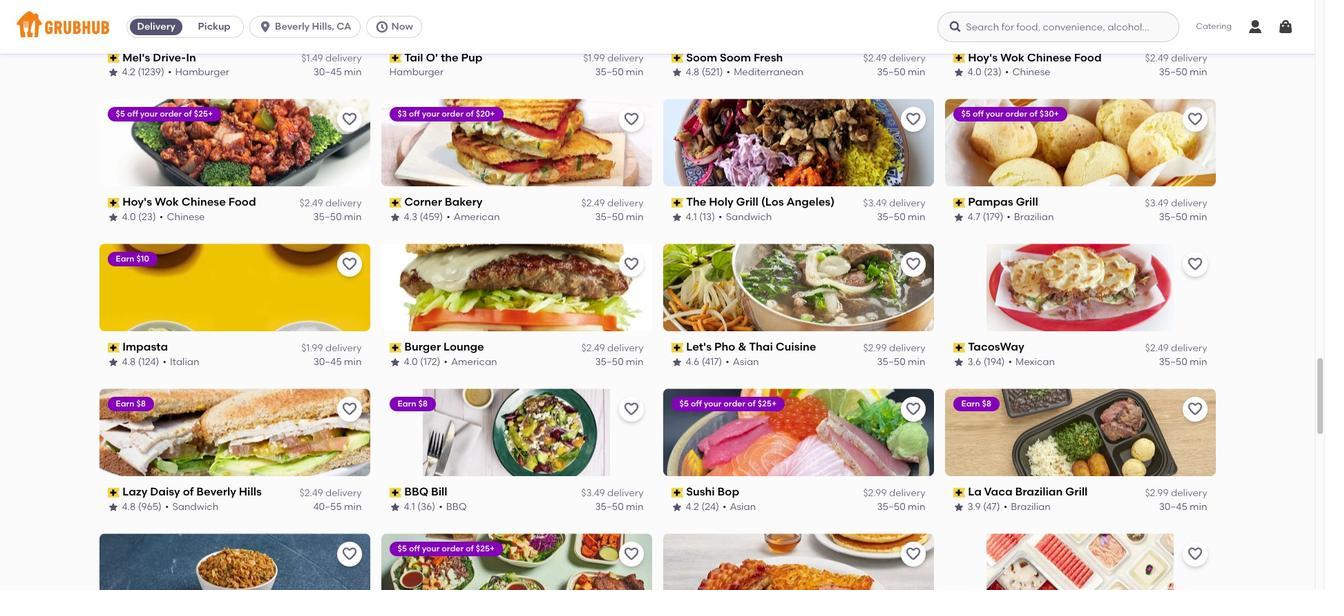 Task type: vqa. For each thing, say whether or not it's contained in the screenshot.
4.8 associated with Lazy Daisy of Beverly Hills
yes



Task type: describe. For each thing, give the bounding box(es) containing it.
40–55
[[313, 502, 342, 513]]

delivery button
[[127, 16, 185, 38]]

min for burger lounge logo
[[626, 357, 644, 368]]

tail
[[404, 51, 423, 64]]

(965)
[[138, 502, 162, 513]]

beverly inside button
[[275, 21, 310, 32]]

• for lazy daisy of beverly hills logo
[[165, 502, 169, 513]]

• asian for pho
[[726, 357, 759, 368]]

min for lazy daisy of beverly hills logo
[[344, 502, 362, 513]]

earn $8 for bbq
[[398, 400, 428, 409]]

$8 for bbq
[[418, 400, 428, 409]]

(1239)
[[138, 66, 164, 78]]

corner bakery
[[404, 196, 483, 209]]

4.0 (23) for star icon above $5 off your order of $30+
[[968, 66, 1002, 78]]

order for bop
[[724, 400, 746, 409]]

delivery for burger lounge logo
[[607, 343, 644, 354]]

star icon image for impasta logo
[[107, 357, 119, 368]]

star icon image for burger lounge logo
[[389, 357, 400, 368]]

let's pho & thai cuisine logo image
[[663, 244, 934, 332]]

$2.49 for burger lounge logo
[[582, 343, 605, 354]]

1 vertical spatial food
[[229, 196, 256, 209]]

star icon image for hoy's wok chinese food logo
[[107, 212, 119, 223]]

delivery for the holy grill (los angeles) logo
[[889, 197, 926, 209]]

4.2 (24)
[[686, 502, 719, 513]]

4.8 (124)
[[122, 357, 159, 368]]

• mediterranean
[[727, 66, 804, 78]]

star icon image for "pampas grill logo"
[[953, 212, 964, 223]]

impasta
[[122, 341, 168, 354]]

subscription pass image for hoy's wok chinese food logo
[[107, 198, 120, 208]]

holy
[[709, 196, 734, 209]]

burger lounge logo image
[[381, 244, 652, 332]]

30–45 for impasta
[[313, 357, 342, 368]]

1 horizontal spatial grill
[[1016, 196, 1038, 209]]

vaca
[[984, 486, 1013, 499]]

• for burger lounge logo
[[444, 357, 448, 368]]

of for bakery
[[466, 109, 474, 119]]

pup
[[461, 51, 483, 64]]

35–50 for let's pho & thai cuisine logo
[[877, 357, 906, 368]]

4.1 (13)
[[686, 211, 715, 223]]

corner
[[404, 196, 442, 209]]

la vaca brazilian grill
[[968, 486, 1088, 499]]

0 horizontal spatial bbq
[[404, 486, 428, 499]]

off for pampas
[[973, 109, 984, 119]]

0 horizontal spatial grill
[[736, 196, 759, 209]]

subscription pass image for burger lounge
[[389, 343, 402, 353]]

subscription pass image for mel's drive-in
[[107, 53, 120, 63]]

thai
[[749, 341, 773, 354]]

mel's drive-in
[[122, 51, 196, 64]]

$5 for pampas grill
[[962, 109, 971, 119]]

$1.99 for impasta
[[301, 343, 323, 354]]

(24)
[[702, 502, 719, 513]]

bop
[[718, 486, 739, 499]]

$3.49 delivery for the holy grill (los angeles)
[[863, 197, 926, 209]]

the holy grill (los angeles)
[[686, 196, 835, 209]]

2 hamburger from the left
[[389, 66, 444, 78]]

0 vertical spatial 4.0
[[968, 66, 982, 78]]

now button
[[366, 16, 428, 38]]

main navigation navigation
[[0, 0, 1315, 54]]

of for grill
[[1030, 109, 1038, 119]]

drive-
[[153, 51, 186, 64]]

35–50 min for tacosway logo
[[1159, 357, 1208, 368]]

$2.99 for sushi bop
[[863, 488, 887, 499]]

svg image for now
[[375, 20, 389, 34]]

earn for impasta
[[116, 255, 134, 264]]

ca
[[337, 21, 351, 32]]

la
[[968, 486, 982, 499]]

earn $8 for la
[[962, 400, 992, 409]]

in
[[186, 51, 196, 64]]

$5 off your order of $25+ for wok
[[116, 109, 213, 119]]

min for hoy's wok chinese food logo
[[344, 211, 362, 223]]

1 horizontal spatial • chinese
[[1005, 66, 1051, 78]]

min for la vaca brazilian grill logo
[[1190, 502, 1208, 513]]

$1.99 delivery for tail o' the pup
[[583, 52, 644, 64]]

35–50 min for the sushi bop logo
[[877, 502, 926, 513]]

30–45 min for impasta
[[313, 357, 362, 368]]

$2.49 delivery for corner bakery logo
[[582, 197, 644, 209]]

off for sushi
[[691, 400, 702, 409]]

$5 off your order of $30+
[[962, 109, 1059, 119]]

earn $10
[[116, 255, 149, 264]]

(13)
[[699, 211, 715, 223]]

earn for lazy daisy of beverly hills
[[116, 400, 134, 409]]

your down (36)
[[422, 545, 440, 554]]

cuisine
[[776, 341, 816, 354]]

hoy's wok chinese food for star icon above $5 off your order of $30+
[[968, 51, 1102, 64]]

3.6
[[968, 357, 981, 368]]

mexican
[[1016, 357, 1055, 368]]

now
[[391, 21, 413, 32]]

1 horizontal spatial $25+
[[476, 545, 495, 554]]

catering
[[1196, 22, 1232, 31]]

4.3 (459)
[[404, 211, 443, 223]]

off for hoy's
[[127, 109, 138, 119]]

star icon image for let's pho & thai cuisine logo
[[671, 357, 682, 368]]

let's pho & thai cuisine
[[686, 341, 816, 354]]

tacosway logo image
[[987, 244, 1174, 332]]

$3.49 delivery for pampas grill
[[1145, 197, 1208, 209]]

lazy daisy of beverly hills
[[122, 486, 262, 499]]

subscription pass image for pampas grill
[[953, 198, 965, 208]]

delivery for tacosway logo
[[1171, 343, 1208, 354]]

• for impasta logo
[[163, 357, 166, 368]]

(194)
[[984, 357, 1005, 368]]

mel's
[[122, 51, 150, 64]]

(521)
[[702, 66, 723, 78]]

2 vertical spatial $5 off your order of $25+
[[398, 545, 495, 554]]

$3.49 for pampas grill
[[1145, 197, 1169, 209]]

brazilian for grill
[[1014, 211, 1054, 223]]

• bbq
[[439, 502, 467, 513]]

40–55 min
[[313, 502, 362, 513]]

delivery for the sushi bop logo
[[889, 488, 926, 499]]

let's
[[686, 341, 712, 354]]

$1.99 delivery for impasta
[[301, 343, 362, 354]]

sushi bop logo image
[[663, 389, 934, 477]]

35–50 for tacosway logo
[[1159, 357, 1188, 368]]

&
[[738, 341, 747, 354]]

lazy
[[122, 486, 147, 499]]

burger lounge
[[404, 341, 484, 354]]

$3
[[398, 109, 407, 119]]

4.6
[[686, 357, 700, 368]]

0 horizontal spatial • chinese
[[160, 211, 205, 223]]

$5 for sushi bop
[[680, 400, 689, 409]]

bill
[[431, 486, 447, 499]]

• mexican
[[1009, 357, 1055, 368]]

30–45 for la vaca brazilian grill
[[1159, 502, 1188, 513]]

star icon image left 4.2 (1239)
[[107, 67, 119, 78]]

1 vertical spatial brazilian
[[1015, 486, 1063, 499]]

lazy daisy of beverly hills logo image
[[99, 389, 370, 477]]

tacosway
[[968, 341, 1025, 354]]

$2.49 delivery for burger lounge logo
[[582, 343, 644, 354]]

35–50 for the bbq bill logo in the left of the page
[[595, 502, 624, 513]]

your for pampas
[[986, 109, 1004, 119]]

the
[[686, 196, 707, 209]]

italian
[[170, 357, 199, 368]]

35–50 for the sushi bop logo
[[877, 502, 906, 513]]

1 soom from the left
[[686, 51, 717, 64]]

$2.49 delivery for tacosway logo
[[1145, 343, 1208, 354]]

0 horizontal spatial beverly
[[196, 486, 236, 499]]

(36)
[[417, 502, 435, 513]]

4.7 (179)
[[968, 211, 1004, 223]]

• italian
[[163, 357, 199, 368]]

subscription pass image for the bbq bill logo in the left of the page
[[389, 488, 402, 498]]

burger
[[404, 341, 441, 354]]

order down • bbq
[[442, 545, 464, 554]]

bbq bill logo image
[[423, 389, 610, 477]]

0 horizontal spatial svg image
[[949, 20, 963, 34]]

subscription pass image for the sushi bop logo
[[671, 488, 684, 498]]

Search for food, convenience, alcohol... search field
[[938, 12, 1180, 42]]

pickup
[[198, 21, 231, 32]]

(417)
[[702, 357, 722, 368]]

• for the bbq bill logo in the left of the page
[[439, 502, 443, 513]]

35–50 min for the holy grill (los angeles) logo
[[877, 211, 926, 223]]

subscription pass image for let's pho & thai cuisine logo
[[671, 343, 684, 353]]

• sandwich for grill
[[719, 211, 772, 223]]

subscription pass image for corner bakery
[[389, 198, 402, 208]]

bbq bill
[[404, 486, 447, 499]]

pampas
[[968, 196, 1013, 209]]

$2.49 for corner bakery logo
[[582, 197, 605, 209]]

2 horizontal spatial svg image
[[1247, 19, 1264, 35]]

sushi
[[686, 486, 715, 499]]

daisy
[[150, 486, 180, 499]]

of for bop
[[748, 400, 756, 409]]

3.9
[[968, 502, 981, 513]]

35–50 for corner bakery logo
[[595, 211, 624, 223]]

la vaca brazilian grill logo image
[[945, 389, 1216, 477]]

mediterranean
[[734, 66, 804, 78]]

fresh
[[754, 51, 783, 64]]

4.3
[[404, 211, 418, 223]]

order for grill
[[1006, 109, 1028, 119]]

2 soom from the left
[[720, 51, 751, 64]]

the
[[441, 51, 459, 64]]

1 hamburger from the left
[[175, 66, 229, 78]]

tail o' the pup
[[404, 51, 483, 64]]

4.8 (965)
[[122, 502, 162, 513]]

delivery for hoy's wok chinese food logo
[[325, 197, 362, 209]]

(172)
[[420, 357, 441, 368]]

3.9 (47)
[[968, 502, 1000, 513]]



Task type: locate. For each thing, give the bounding box(es) containing it.
soom up 4.8 (521)
[[686, 51, 717, 64]]

star icon image for la vaca brazilian grill logo
[[953, 502, 964, 513]]

35–50 min for let's pho & thai cuisine logo
[[877, 357, 926, 368]]

earn $8
[[116, 400, 146, 409], [398, 400, 428, 409], [962, 400, 992, 409]]

0 horizontal spatial $25+
[[194, 109, 213, 119]]

subscription pass image left the
[[671, 198, 684, 208]]

grill
[[736, 196, 759, 209], [1016, 196, 1038, 209], [1066, 486, 1088, 499]]

earn $8 down 3.6 on the right bottom of page
[[962, 400, 992, 409]]

0 vertical spatial $25+
[[194, 109, 213, 119]]

1 horizontal spatial bbq
[[446, 502, 467, 513]]

hoy's up $5 off your order of $30+
[[968, 51, 998, 64]]

4.8
[[686, 66, 700, 78], [122, 357, 136, 368], [122, 502, 136, 513]]

asian for bop
[[730, 502, 756, 513]]

(23) for star icon above $5 off your order of $30+
[[984, 66, 1002, 78]]

of right daisy
[[183, 486, 194, 499]]

0 vertical spatial wok
[[1001, 51, 1025, 64]]

delivery for corner bakery logo
[[607, 197, 644, 209]]

1 horizontal spatial $1.99
[[583, 52, 605, 64]]

1 vertical spatial bbq
[[446, 502, 467, 513]]

hoy's
[[968, 51, 998, 64], [122, 196, 152, 209]]

4.2 for mel's drive-in
[[122, 66, 135, 78]]

4.6 (417)
[[686, 357, 722, 368]]

star icon image left 4.3
[[389, 212, 400, 223]]

1 horizontal spatial sandwich
[[726, 211, 772, 223]]

star icon image left 4.1 (13) at top
[[671, 212, 682, 223]]

• for hoy's wok chinese food logo
[[160, 211, 163, 223]]

order for wok
[[160, 109, 182, 119]]

star icon image
[[107, 67, 119, 78], [671, 67, 682, 78], [953, 67, 964, 78], [107, 212, 119, 223], [389, 212, 400, 223], [671, 212, 682, 223], [953, 212, 964, 223], [107, 357, 119, 368], [389, 357, 400, 368], [671, 357, 682, 368], [953, 357, 964, 368], [107, 502, 119, 513], [389, 502, 400, 513], [671, 502, 682, 513], [953, 502, 964, 513]]

$5 for hoy's wok chinese food
[[116, 109, 125, 119]]

4.0 (23) up $5 off your order of $30+
[[968, 66, 1002, 78]]

of left $20+
[[466, 109, 474, 119]]

star icon image left 4.2 (24)
[[671, 502, 682, 513]]

0 horizontal spatial hamburger
[[175, 66, 229, 78]]

1 horizontal spatial $3.49
[[863, 197, 887, 209]]

save this restaurant image
[[341, 112, 358, 128], [905, 112, 921, 128], [341, 257, 358, 273], [623, 257, 640, 273], [905, 257, 921, 273], [623, 402, 640, 418], [623, 547, 640, 563], [1187, 547, 1203, 563]]

food
[[1074, 51, 1102, 64], [229, 196, 256, 209]]

brazilian down pampas grill
[[1014, 211, 1054, 223]]

delivery for impasta logo
[[325, 343, 362, 354]]

brazilian for vaca
[[1011, 502, 1051, 513]]

food down search for food, convenience, alcohol... search field
[[1074, 51, 1102, 64]]

1 vertical spatial 4.1
[[404, 502, 415, 513]]

of down let's pho & thai cuisine
[[748, 400, 756, 409]]

earn left $10
[[116, 255, 134, 264]]

order left the $30+
[[1006, 109, 1028, 119]]

hoy's for star icon corresponding to hoy's wok chinese food logo
[[122, 196, 152, 209]]

sandwich
[[726, 211, 772, 223], [172, 502, 219, 513]]

min for tacosway logo
[[1190, 357, 1208, 368]]

0 vertical spatial 4.2
[[122, 66, 135, 78]]

• american down "bakery"
[[447, 211, 500, 223]]

4.1
[[686, 211, 697, 223], [404, 502, 415, 513]]

• sandwich down lazy daisy of beverly hills
[[165, 502, 219, 513]]

soom soom fresh
[[686, 51, 783, 64]]

1 horizontal spatial hoy's
[[968, 51, 998, 64]]

subscription pass image
[[389, 53, 402, 63], [953, 53, 965, 63], [107, 198, 120, 208], [671, 343, 684, 353], [107, 488, 120, 498], [389, 488, 402, 498], [671, 488, 684, 498]]

svg image
[[1278, 19, 1294, 35], [949, 20, 963, 34]]

35–50 min for burger lounge logo
[[595, 357, 644, 368]]

min for impasta logo
[[344, 357, 362, 368]]

sushi bop
[[686, 486, 739, 499]]

chinese
[[1027, 51, 1072, 64], [1013, 66, 1051, 78], [182, 196, 226, 209], [167, 211, 205, 223]]

$5
[[116, 109, 125, 119], [962, 109, 971, 119], [680, 400, 689, 409], [398, 545, 407, 554]]

• asian down the & at bottom right
[[726, 357, 759, 368]]

4.2 down mel's
[[122, 66, 135, 78]]

1 earn $8 from the left
[[116, 400, 146, 409]]

brazilian down la vaca brazilian grill
[[1011, 502, 1051, 513]]

delivery for let's pho & thai cuisine logo
[[889, 343, 926, 354]]

4.2 down sushi
[[686, 502, 699, 513]]

1 horizontal spatial wok
[[1001, 51, 1025, 64]]

beverly hills, ca button
[[250, 16, 366, 38]]

your for corner
[[422, 109, 440, 119]]

catering button
[[1187, 11, 1242, 43]]

30–45 for mel's drive-in
[[313, 66, 342, 78]]

bbq up 4.1 (36)
[[404, 486, 428, 499]]

4.7
[[968, 211, 981, 223]]

1 vertical spatial • chinese
[[160, 211, 205, 223]]

your left the $30+
[[986, 109, 1004, 119]]

1 horizontal spatial hoy's wok chinese food
[[968, 51, 1102, 64]]

wok
[[1001, 51, 1025, 64], [155, 196, 179, 209]]

asian for pho
[[733, 357, 759, 368]]

4.0 (172)
[[404, 357, 441, 368]]

4.8 for soom soom fresh
[[686, 66, 700, 78]]

norms restaurant logo image
[[663, 534, 934, 591]]

$1.49
[[302, 52, 323, 64]]

•
[[168, 66, 172, 78], [727, 66, 731, 78], [1005, 66, 1009, 78], [160, 211, 163, 223], [447, 211, 450, 223], [719, 211, 723, 223], [1007, 211, 1011, 223], [163, 357, 166, 368], [444, 357, 448, 368], [726, 357, 730, 368], [1009, 357, 1012, 368], [165, 502, 169, 513], [439, 502, 443, 513], [723, 502, 727, 513], [1004, 502, 1008, 513]]

of down • hamburger in the left top of the page
[[184, 109, 192, 119]]

• for la vaca brazilian grill logo
[[1004, 502, 1008, 513]]

subscription pass image for tacosway
[[953, 343, 965, 353]]

$30+
[[1040, 109, 1059, 119]]

$25+ for bop
[[758, 400, 777, 409]]

1 horizontal spatial $1.99 delivery
[[583, 52, 644, 64]]

star icon image left 3.9 at the right of page
[[953, 502, 964, 513]]

min
[[344, 66, 362, 78], [626, 66, 644, 78], [908, 66, 926, 78], [1190, 66, 1208, 78], [344, 211, 362, 223], [626, 211, 644, 223], [908, 211, 926, 223], [1190, 211, 1208, 223], [344, 357, 362, 368], [626, 357, 644, 368], [908, 357, 926, 368], [1190, 357, 1208, 368], [344, 502, 362, 513], [626, 502, 644, 513], [908, 502, 926, 513], [1190, 502, 1208, 513]]

$3.49 delivery
[[863, 197, 926, 209], [1145, 197, 1208, 209], [581, 488, 644, 499]]

order left $20+
[[442, 109, 464, 119]]

svg image inside now button
[[375, 20, 389, 34]]

subscription pass image left impasta
[[107, 343, 120, 353]]

order down (1239)
[[160, 109, 182, 119]]

pampas grill
[[968, 196, 1038, 209]]

subscription pass image
[[107, 53, 120, 63], [671, 53, 684, 63], [389, 198, 402, 208], [671, 198, 684, 208], [953, 198, 965, 208], [107, 343, 120, 353], [389, 343, 402, 353], [953, 343, 965, 353], [953, 488, 965, 498]]

1 vertical spatial 4.0 (23)
[[122, 211, 156, 223]]

grill down la vaca brazilian grill logo
[[1066, 486, 1088, 499]]

0 horizontal spatial (23)
[[138, 211, 156, 223]]

1 vertical spatial $1.99
[[301, 343, 323, 354]]

4.8 left (124)
[[122, 357, 136, 368]]

1 horizontal spatial svg image
[[1278, 19, 1294, 35]]

0 horizontal spatial $3.49 delivery
[[581, 488, 644, 499]]

delivery for "pampas grill logo"
[[1171, 197, 1208, 209]]

0 horizontal spatial $1.99 delivery
[[301, 343, 362, 354]]

american down "bakery"
[[454, 211, 500, 223]]

brazilian right vaca
[[1015, 486, 1063, 499]]

2 vertical spatial 4.8
[[122, 502, 136, 513]]

american for bakery
[[454, 211, 500, 223]]

your down (417)
[[704, 400, 722, 409]]

star icon image left 4.8 (521)
[[671, 67, 682, 78]]

(23) for star icon corresponding to hoy's wok chinese food logo
[[138, 211, 156, 223]]

of left the $30+
[[1030, 109, 1038, 119]]

1 vertical spatial hoy's wok chinese food
[[122, 196, 256, 209]]

asian down bop
[[730, 502, 756, 513]]

(459)
[[420, 211, 443, 223]]

30–45 min for mel's drive-in
[[313, 66, 362, 78]]

your right $3
[[422, 109, 440, 119]]

0 vertical spatial bbq
[[404, 486, 428, 499]]

$5 off your order of $25+ down • bbq
[[398, 545, 495, 554]]

4.0 up earn $10
[[122, 211, 136, 223]]

2 $8 from the left
[[418, 400, 428, 409]]

subscription pass image left soom soom fresh
[[671, 53, 684, 63]]

subscription pass image for the holy grill (los angeles)
[[671, 198, 684, 208]]

0 horizontal spatial $5 off your order of $25+
[[116, 109, 213, 119]]

subscription pass image left la
[[953, 488, 965, 498]]

0 horizontal spatial • sandwich
[[165, 502, 219, 513]]

2 horizontal spatial grill
[[1066, 486, 1088, 499]]

$2.99
[[863, 343, 887, 354], [863, 488, 887, 499], [1145, 488, 1169, 499]]

1 vertical spatial • brazilian
[[1004, 502, 1051, 513]]

0 horizontal spatial soom
[[686, 51, 717, 64]]

bbq
[[404, 486, 428, 499], [446, 502, 467, 513]]

$2.49 delivery for hoy's wok chinese food logo
[[300, 197, 362, 209]]

4.0 (23) up $10
[[122, 211, 156, 223]]

$1.99 for tail o' the pup
[[583, 52, 605, 64]]

0 horizontal spatial 4.0
[[122, 211, 136, 223]]

$1.99 delivery
[[583, 52, 644, 64], [301, 343, 362, 354]]

$2.99 for let's pho & thai cuisine
[[863, 343, 887, 354]]

hills,
[[312, 21, 334, 32]]

hamburger down tail
[[389, 66, 444, 78]]

4.8 left (521)
[[686, 66, 700, 78]]

3 earn $8 from the left
[[962, 400, 992, 409]]

hunan cafe logo image
[[99, 534, 370, 591]]

0 vertical spatial $1.99
[[583, 52, 605, 64]]

sandwich down lazy daisy of beverly hills
[[172, 502, 219, 513]]

4.0 for hoy's wok chinese food logo
[[122, 211, 136, 223]]

4.8 for impasta
[[122, 357, 136, 368]]

30–45
[[313, 66, 342, 78], [313, 357, 342, 368], [1159, 502, 1188, 513]]

your for hoy's
[[140, 109, 158, 119]]

$2.99 delivery for brazilian
[[1145, 488, 1208, 499]]

4.2
[[122, 66, 135, 78], [686, 502, 699, 513]]

0 vertical spatial $5 off your order of $25+
[[116, 109, 213, 119]]

$8 for la
[[982, 400, 992, 409]]

order down the & at bottom right
[[724, 400, 746, 409]]

1 vertical spatial 4.8
[[122, 357, 136, 368]]

min for "pampas grill logo"
[[1190, 211, 1208, 223]]

subscription pass image left tacosway
[[953, 343, 965, 353]]

0 vertical spatial • american
[[447, 211, 500, 223]]

the holy grill (los angeles) logo image
[[663, 99, 934, 187]]

0 vertical spatial 4.8
[[686, 66, 700, 78]]

haidilao hot pot century city logo image
[[987, 534, 1174, 591]]

• chinese
[[1005, 66, 1051, 78], [160, 211, 205, 223]]

35–50 for burger lounge logo
[[595, 357, 624, 368]]

1 vertical spatial 30–45
[[313, 357, 342, 368]]

$20+
[[476, 109, 495, 119]]

earn down 3.6 on the right bottom of page
[[962, 400, 980, 409]]

0 vertical spatial beverly
[[275, 21, 310, 32]]

svg image
[[1247, 19, 1264, 35], [259, 20, 272, 34], [375, 20, 389, 34]]

delivery
[[325, 52, 362, 64], [607, 52, 644, 64], [889, 52, 926, 64], [1171, 52, 1208, 64], [325, 197, 362, 209], [607, 197, 644, 209], [889, 197, 926, 209], [1171, 197, 1208, 209], [325, 343, 362, 354], [607, 343, 644, 354], [889, 343, 926, 354], [1171, 343, 1208, 354], [325, 488, 362, 499], [607, 488, 644, 499], [889, 488, 926, 499], [1171, 488, 1208, 499]]

4.8 down lazy
[[122, 502, 136, 513]]

30–45 min
[[313, 66, 362, 78], [313, 357, 362, 368], [1159, 502, 1208, 513]]

0 vertical spatial • asian
[[726, 357, 759, 368]]

(124)
[[138, 357, 159, 368]]

0 horizontal spatial hoy's
[[122, 196, 152, 209]]

1 horizontal spatial • sandwich
[[719, 211, 772, 223]]

$2.99 for la vaca brazilian grill
[[1145, 488, 1169, 499]]

1 $8 from the left
[[136, 400, 146, 409]]

0 vertical spatial • brazilian
[[1007, 211, 1054, 223]]

(179)
[[983, 211, 1004, 223]]

0 horizontal spatial 4.1
[[404, 502, 415, 513]]

0 horizontal spatial $8
[[136, 400, 146, 409]]

(23) up $10
[[138, 211, 156, 223]]

(23) up $5 off your order of $30+
[[984, 66, 1002, 78]]

hoy's wok chinese food logo image
[[99, 99, 370, 187]]

35–50 min
[[595, 66, 644, 78], [877, 66, 926, 78], [1159, 66, 1208, 78], [313, 211, 362, 223], [595, 211, 644, 223], [877, 211, 926, 223], [1159, 211, 1208, 223], [595, 357, 644, 368], [877, 357, 926, 368], [1159, 357, 1208, 368], [595, 502, 644, 513], [877, 502, 926, 513]]

4.1 left (36)
[[404, 502, 415, 513]]

min for the holy grill (los angeles) logo
[[908, 211, 926, 223]]

subscription pass image for impasta
[[107, 343, 120, 353]]

0 horizontal spatial 4.0 (23)
[[122, 211, 156, 223]]

min for corner bakery logo
[[626, 211, 644, 223]]

lounge
[[444, 341, 484, 354]]

$3 off your order of $20+
[[398, 109, 495, 119]]

your down (1239)
[[140, 109, 158, 119]]

$8
[[136, 400, 146, 409], [418, 400, 428, 409], [982, 400, 992, 409]]

• for tacosway logo
[[1009, 357, 1012, 368]]

off
[[127, 109, 138, 119], [409, 109, 420, 119], [973, 109, 984, 119], [691, 400, 702, 409], [409, 545, 420, 554]]

35–50 min for corner bakery logo
[[595, 211, 644, 223]]

subscription pass image for lazy daisy of beverly hills logo
[[107, 488, 120, 498]]

• american for burger lounge
[[444, 357, 497, 368]]

1 vertical spatial 4.0
[[122, 211, 136, 223]]

1 vertical spatial wok
[[155, 196, 179, 209]]

earn $8 down 4.8 (124)
[[116, 400, 146, 409]]

star icon image for tacosway logo
[[953, 357, 964, 368]]

earn $8 for lazy
[[116, 400, 146, 409]]

delivery for lazy daisy of beverly hills logo
[[325, 488, 362, 499]]

2 vertical spatial brazilian
[[1011, 502, 1051, 513]]

sandwich for grill
[[726, 211, 772, 223]]

4.2 (1239)
[[122, 66, 164, 78]]

american down lounge
[[451, 357, 497, 368]]

$25+ for wok
[[194, 109, 213, 119]]

$5 off your order of $25+ down (417)
[[680, 400, 777, 409]]

svg image left beverly hills, ca
[[259, 20, 272, 34]]

4.1 for the holy grill (los angeles)
[[686, 211, 697, 223]]

1 horizontal spatial 4.0 (23)
[[968, 66, 1002, 78]]

pampas grill logo image
[[945, 99, 1216, 187]]

1 horizontal spatial $5 off your order of $25+
[[398, 545, 495, 554]]

$2.49 for hoy's wok chinese food logo
[[300, 197, 323, 209]]

star icon image up earn $10
[[107, 212, 119, 223]]

0 vertical spatial sandwich
[[726, 211, 772, 223]]

1 horizontal spatial svg image
[[375, 20, 389, 34]]

1 horizontal spatial beverly
[[275, 21, 310, 32]]

subscription pass image for la vaca brazilian grill
[[953, 488, 965, 498]]

2 horizontal spatial $8
[[982, 400, 992, 409]]

$8 down 4.8 (124)
[[136, 400, 146, 409]]

• for "pampas grill logo"
[[1007, 211, 1011, 223]]

star icon image left 4.6
[[671, 357, 682, 368]]

• brazilian down pampas grill
[[1007, 211, 1054, 223]]

1 vertical spatial • asian
[[723, 502, 756, 513]]

1 horizontal spatial food
[[1074, 51, 1102, 64]]

35–50
[[595, 66, 624, 78], [877, 66, 906, 78], [1159, 66, 1188, 78], [313, 211, 342, 223], [595, 211, 624, 223], [877, 211, 906, 223], [1159, 211, 1188, 223], [595, 357, 624, 368], [877, 357, 906, 368], [1159, 357, 1188, 368], [595, 502, 624, 513], [877, 502, 906, 513]]

1 horizontal spatial earn $8
[[398, 400, 428, 409]]

corner bakery logo image
[[381, 99, 652, 187]]

svg image inside 'beverly hills, ca' button
[[259, 20, 272, 34]]

1 vertical spatial american
[[451, 357, 497, 368]]

$1.49 delivery
[[302, 52, 362, 64]]

pickup button
[[185, 16, 243, 38]]

0 vertical spatial american
[[454, 211, 500, 223]]

hoy's wok chinese food for star icon corresponding to hoy's wok chinese food logo
[[122, 196, 256, 209]]

save this restaurant button
[[337, 107, 362, 132], [619, 107, 644, 132], [901, 107, 926, 132], [1183, 107, 1208, 132], [337, 252, 362, 277], [619, 252, 644, 277], [901, 252, 926, 277], [1183, 252, 1208, 277], [337, 398, 362, 422], [619, 398, 644, 422], [901, 398, 926, 422], [1183, 398, 1208, 422], [337, 543, 362, 567], [619, 543, 644, 567], [901, 543, 926, 567], [1183, 543, 1208, 567]]

30–45 min for la vaca brazilian grill
[[1159, 502, 1208, 513]]

delivery
[[137, 21, 175, 32]]

0 vertical spatial brazilian
[[1014, 211, 1054, 223]]

asian down the & at bottom right
[[733, 357, 759, 368]]

svg image left the now
[[375, 20, 389, 34]]

star icon image left 3.6 on the right bottom of page
[[953, 357, 964, 368]]

grill left (los
[[736, 196, 759, 209]]

hoy's up earn $10
[[122, 196, 152, 209]]

$2.49 for lazy daisy of beverly hills logo
[[300, 488, 323, 499]]

• brazilian for grill
[[1007, 211, 1054, 223]]

• for the holy grill (los angeles) logo
[[719, 211, 723, 223]]

0 vertical spatial $1.99 delivery
[[583, 52, 644, 64]]

subscription pass image left burger
[[389, 343, 402, 353]]

sandwich down the holy grill (los angeles)
[[726, 211, 772, 223]]

0 horizontal spatial food
[[229, 196, 256, 209]]

star icon image for the bbq bill logo in the left of the page
[[389, 502, 400, 513]]

0 horizontal spatial svg image
[[259, 20, 272, 34]]

min for the sushi bop logo
[[908, 502, 926, 513]]

bbq down bill
[[446, 502, 467, 513]]

of down • bbq
[[466, 545, 474, 554]]

bakery
[[445, 196, 483, 209]]

sweetgreen logo image
[[381, 534, 652, 591]]

2 vertical spatial $25+
[[476, 545, 495, 554]]

sandwich for of
[[172, 502, 219, 513]]

star icon image left 4.8 (124)
[[107, 357, 119, 368]]

2 vertical spatial 30–45 min
[[1159, 502, 1208, 513]]

2 vertical spatial 30–45
[[1159, 502, 1188, 513]]

4.0 up $5 off your order of $30+
[[968, 66, 982, 78]]

• for the sushi bop logo
[[723, 502, 727, 513]]

• hamburger
[[168, 66, 229, 78]]

impasta logo image
[[99, 244, 370, 332]]

2 earn $8 from the left
[[398, 400, 428, 409]]

1 vertical spatial • sandwich
[[165, 502, 219, 513]]

beverly hills, ca
[[275, 21, 351, 32]]

1 vertical spatial $5 off your order of $25+
[[680, 400, 777, 409]]

your for sushi
[[704, 400, 722, 409]]

1 horizontal spatial $8
[[418, 400, 428, 409]]

grill right pampas in the right top of the page
[[1016, 196, 1038, 209]]

hills
[[239, 486, 262, 499]]

earn down 4.8 (124)
[[116, 400, 134, 409]]

4.1 (36)
[[404, 502, 435, 513]]

of
[[184, 109, 192, 119], [466, 109, 474, 119], [1030, 109, 1038, 119], [748, 400, 756, 409], [183, 486, 194, 499], [466, 545, 474, 554]]

• american down lounge
[[444, 357, 497, 368]]

0 vertical spatial (23)
[[984, 66, 1002, 78]]

beverly left "hills,"
[[275, 21, 310, 32]]

pho
[[714, 341, 736, 354]]

hoy's for star icon above $5 off your order of $30+
[[968, 51, 998, 64]]

$2.49 delivery
[[863, 52, 926, 64], [1145, 52, 1208, 64], [300, 197, 362, 209], [582, 197, 644, 209], [582, 343, 644, 354], [1145, 343, 1208, 354], [300, 488, 362, 499]]

$8 down 3.6 (194)
[[982, 400, 992, 409]]

hoy's wok chinese food
[[968, 51, 1102, 64], [122, 196, 256, 209]]

svg image right catering 'button'
[[1247, 19, 1264, 35]]

beverly left hills
[[196, 486, 236, 499]]

0 horizontal spatial earn $8
[[116, 400, 146, 409]]

star icon image left '4.0 (172)'
[[389, 357, 400, 368]]

0 vertical spatial asian
[[733, 357, 759, 368]]

$5 off your order of $25+ for bop
[[680, 400, 777, 409]]

3 $8 from the left
[[982, 400, 992, 409]]

• brazilian down la vaca brazilian grill
[[1004, 502, 1051, 513]]

0 vertical spatial hoy's wok chinese food
[[968, 51, 1102, 64]]

$2.49
[[863, 52, 887, 64], [1145, 52, 1169, 64], [300, 197, 323, 209], [582, 197, 605, 209], [582, 343, 605, 354], [1145, 343, 1169, 354], [300, 488, 323, 499]]

earn $8 down '4.0 (172)'
[[398, 400, 428, 409]]

subscription pass image left pampas in the right top of the page
[[953, 198, 965, 208]]

2 horizontal spatial $25+
[[758, 400, 777, 409]]

subscription pass image left the corner
[[389, 198, 402, 208]]

• asian down bop
[[723, 502, 756, 513]]

save this restaurant image
[[623, 112, 640, 128], [1187, 112, 1203, 128], [1187, 257, 1203, 273], [341, 402, 358, 418], [905, 402, 921, 418], [1187, 402, 1203, 418], [341, 547, 358, 563], [905, 547, 921, 563]]

subscription pass image left mel's
[[107, 53, 120, 63]]

0 horizontal spatial $3.49
[[581, 488, 605, 499]]

$1.99
[[583, 52, 605, 64], [301, 343, 323, 354]]

angeles)
[[787, 196, 835, 209]]

star icon image up $5 off your order of $30+
[[953, 67, 964, 78]]

0 vertical spatial food
[[1074, 51, 1102, 64]]

min for the bbq bill logo in the left of the page
[[626, 502, 644, 513]]

$2.49 for tacosway logo
[[1145, 343, 1169, 354]]

0 vertical spatial 4.0 (23)
[[968, 66, 1002, 78]]

brazilian
[[1014, 211, 1054, 223], [1015, 486, 1063, 499], [1011, 502, 1051, 513]]

hamburger down in
[[175, 66, 229, 78]]

1 vertical spatial asian
[[730, 502, 756, 513]]

$2.49 delivery for lazy daisy of beverly hills logo
[[300, 488, 362, 499]]

soom up (521)
[[720, 51, 751, 64]]

4.1 down the
[[686, 211, 697, 223]]

$5 off your order of $25+ down (1239)
[[116, 109, 213, 119]]

star icon image left 4.1 (36)
[[389, 502, 400, 513]]

star icon image for corner bakery logo
[[389, 212, 400, 223]]

0 horizontal spatial hoy's wok chinese food
[[122, 196, 256, 209]]

1 horizontal spatial hamburger
[[389, 66, 444, 78]]

1 vertical spatial $25+
[[758, 400, 777, 409]]

0 horizontal spatial wok
[[155, 196, 179, 209]]

1 vertical spatial sandwich
[[172, 502, 219, 513]]

• sandwich down the holy grill (los angeles)
[[719, 211, 772, 223]]

0 vertical spatial • chinese
[[1005, 66, 1051, 78]]

$25+
[[194, 109, 213, 119], [758, 400, 777, 409], [476, 545, 495, 554]]

food down hoy's wok chinese food logo
[[229, 196, 256, 209]]

4.0 (23) for star icon corresponding to hoy's wok chinese food logo
[[122, 211, 156, 223]]

4.8 (521)
[[686, 66, 723, 78]]

order for bakery
[[442, 109, 464, 119]]

o'
[[426, 51, 438, 64]]

1 horizontal spatial $3.49 delivery
[[863, 197, 926, 209]]

1 vertical spatial 4.2
[[686, 502, 699, 513]]

1 vertical spatial • american
[[444, 357, 497, 368]]

2 horizontal spatial $3.49
[[1145, 197, 1169, 209]]

$2.99 delivery
[[863, 343, 926, 354], [863, 488, 926, 499], [1145, 488, 1208, 499]]

2 horizontal spatial $5 off your order of $25+
[[680, 400, 777, 409]]

$8 down '4.0 (172)'
[[418, 400, 428, 409]]

0 vertical spatial 30–45 min
[[313, 66, 362, 78]]

0 vertical spatial • sandwich
[[719, 211, 772, 223]]

star icon image left the 4.7
[[953, 212, 964, 223]]

4.0 down burger
[[404, 357, 418, 368]]

$10
[[136, 255, 149, 264]]

• for corner bakery logo
[[447, 211, 450, 223]]



